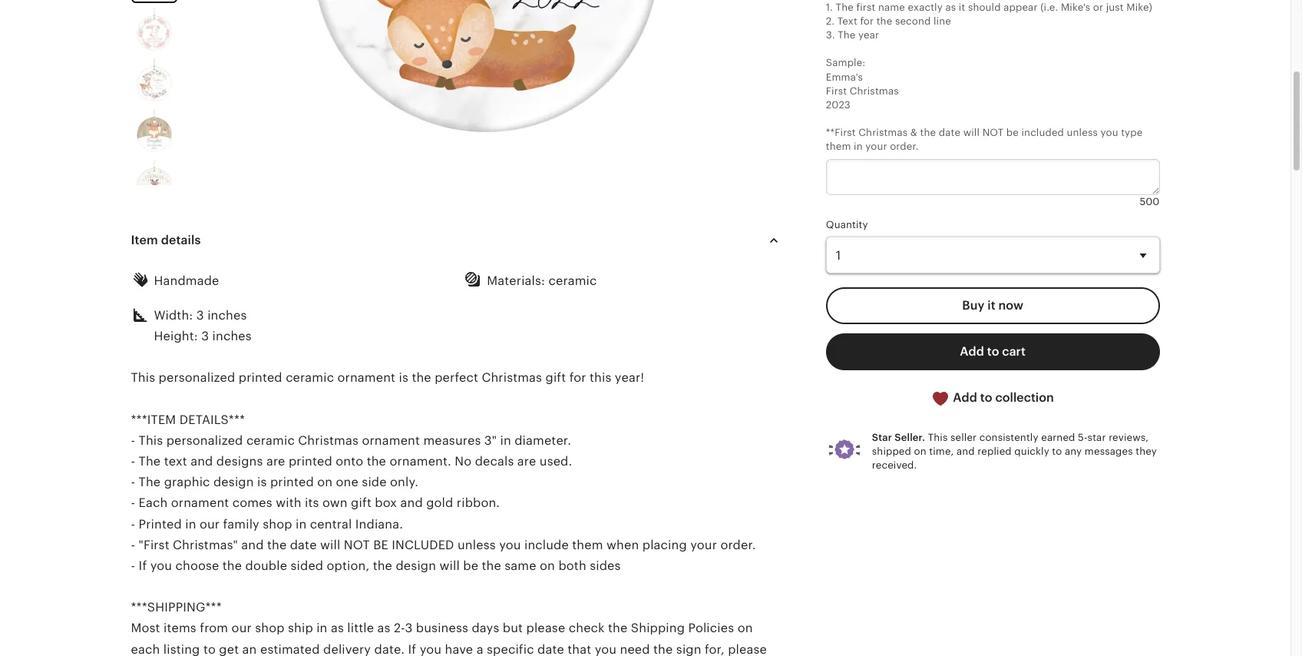 Task type: vqa. For each thing, say whether or not it's contained in the screenshot.
the Receive Phone Calls from Etsy option
no



Task type: describe. For each thing, give the bounding box(es) containing it.
on inside ***shipping*** most items from our shop ship in as little as 2-3 business days but please check the shipping policies on each listing to get an estimated delivery date.  if you have a specific date that you need the sign for, pleas
[[738, 621, 753, 636]]

no
[[455, 454, 472, 469]]

date inside ***shipping*** most items from our shop ship in as little as 2-3 business days but please check the shipping policies on each listing to get an estimated delivery date.  if you have a specific date that you need the sign for, pleas
[[538, 642, 565, 656]]

used.
[[540, 454, 573, 469]]

this inside ***item details*** - this personalized ceramic christmas ornament measures 3" in diameter. - the text and designs are printed onto the ornament.  no decals are used. - the graphic design is printed on one side only. - each ornament comes with its own gift box and gold ribbon. - printed in our family shop in central indiana. - "first christmas" and the date will not be included unless you include them when placing your order. - if you choose the double sided option, the design will be the same on both sides
[[139, 433, 163, 448]]

when
[[607, 538, 639, 552]]

you right that
[[595, 642, 617, 656]]

that
[[568, 642, 592, 656]]

and inside this seller consistently earned 5-star reviews, shipped on time, and replied quickly to any messages they received.
[[957, 446, 976, 457]]

sample:
[[826, 57, 866, 69]]

it inside button
[[988, 298, 996, 313]]

diameter.
[[515, 433, 572, 448]]

date.
[[375, 642, 405, 656]]

perfect
[[435, 370, 479, 385]]

exactly
[[909, 1, 943, 13]]

date inside **first christmas & the date will not be included unless you type them in your order.
[[939, 127, 961, 138]]

now
[[999, 298, 1024, 313]]

most
[[131, 621, 160, 636]]

***shipping*** most items from our shop ship in as little as 2-3 business days but please check the shipping policies on each listing to get an estimated delivery date.  if you have a specific date that you need the sign for, pleas
[[131, 600, 767, 656]]

same
[[505, 558, 537, 573]]

star
[[873, 432, 893, 443]]

***item
[[131, 412, 176, 427]]

shop inside ***item details*** - this personalized ceramic christmas ornament measures 3" in diameter. - the text and designs are printed onto the ornament.  no decals are used. - the graphic design is printed on one side only. - each ornament comes with its own gift box and gold ribbon. - printed in our family shop in central indiana. - "first christmas" and the date will not be included unless you include them when placing your order. - if you choose the double sided option, the design will be the same on both sides
[[263, 517, 292, 531]]

comes
[[233, 496, 273, 510]]

personalized inside ***item details*** - this personalized ceramic christmas ornament measures 3" in diameter. - the text and designs are printed onto the ornament.  no decals are used. - the graphic design is printed on one side only. - each ornament comes with its own gift box and gold ribbon. - printed in our family shop in central indiana. - "first christmas" and the date will not be included unless you include them when placing your order. - if you choose the double sided option, the design will be the same on both sides
[[166, 433, 243, 448]]

the up the each
[[139, 475, 161, 489]]

placing
[[643, 538, 687, 552]]

gift inside ***item details*** - this personalized ceramic christmas ornament measures 3" in diameter. - the text and designs are printed onto the ornament.  no decals are used. - the graphic design is printed on one side only. - each ornament comes with its own gift box and gold ribbon. - printed in our family shop in central indiana. - "first christmas" and the date will not be included unless you include them when placing your order. - if you choose the double sided option, the design will be the same on both sides
[[351, 496, 372, 510]]

items
[[164, 621, 197, 636]]

"first
[[139, 538, 170, 552]]

only.
[[390, 475, 419, 489]]

0 vertical spatial inches
[[208, 308, 247, 323]]

be
[[374, 538, 389, 552]]

first christmas woodland creatures 3 inch ceramic christmas reindeer with scarf image
[[131, 160, 177, 206]]

sides
[[590, 558, 621, 573]]

but
[[503, 621, 523, 636]]

1 vertical spatial design
[[396, 558, 436, 573]]

its
[[305, 496, 319, 510]]

1 - from the top
[[131, 433, 135, 448]]

the inside **first christmas & the date will not be included unless you type them in your order.
[[921, 127, 937, 138]]

an
[[242, 642, 257, 656]]

option,
[[327, 558, 370, 573]]

3.
[[826, 29, 836, 41]]

time,
[[930, 446, 954, 457]]

item details
[[131, 233, 201, 247]]

the left perfect
[[412, 370, 432, 385]]

first christmas woodland creatures 3 inch ceramic christmas deer with wreath image
[[131, 58, 177, 104]]

please
[[527, 621, 566, 636]]

Add your personalization text field
[[826, 159, 1160, 195]]

the down shipping
[[654, 642, 673, 656]]

1 vertical spatial ceramic
[[286, 370, 334, 385]]

as inside '1. the first name exactly as it should appear (i.e. mike's or just mike) 2. text for the second line 3. the year'
[[946, 1, 957, 13]]

line
[[934, 15, 952, 27]]

4 - from the top
[[131, 496, 135, 510]]

text
[[838, 15, 858, 27]]

seller
[[951, 432, 977, 443]]

0 vertical spatial ceramic
[[549, 273, 597, 288]]

0 vertical spatial printed
[[239, 370, 283, 385]]

ornament.
[[390, 454, 452, 469]]

width:
[[154, 308, 193, 323]]

sign
[[677, 642, 702, 656]]

details***
[[180, 412, 245, 427]]

add to collection button
[[826, 380, 1160, 417]]

quantity
[[826, 219, 869, 230]]

add to cart button
[[826, 333, 1160, 370]]

your inside **first christmas & the date will not be included unless you type them in your order.
[[866, 141, 888, 152]]

our inside ***shipping*** most items from our shop ship in as little as 2-3 business days but please check the shipping policies on each listing to get an estimated delivery date.  if you have a specific date that you need the sign for, pleas
[[232, 621, 252, 636]]

decals
[[475, 454, 514, 469]]

1 horizontal spatial gift
[[546, 370, 566, 385]]

double
[[246, 558, 287, 573]]

messages
[[1085, 446, 1134, 457]]

received.
[[873, 460, 918, 471]]

name
[[879, 1, 906, 13]]

star
[[1088, 432, 1107, 443]]

included
[[1022, 127, 1065, 138]]

delivery
[[323, 642, 371, 656]]

gold
[[427, 496, 454, 510]]

and down only.
[[401, 496, 423, 510]]

to inside this seller consistently earned 5-star reviews, shipped on time, and replied quickly to any messages they received.
[[1053, 446, 1063, 457]]

***shipping***
[[131, 600, 222, 615]]

item details button
[[117, 222, 798, 259]]

if inside ***shipping*** most items from our shop ship in as little as 2-3 business days but please check the shipping policies on each listing to get an estimated delivery date.  if you have a specific date that you need the sign for, pleas
[[408, 642, 417, 656]]

2023
[[826, 99, 851, 111]]

year
[[859, 29, 880, 41]]

or
[[1094, 1, 1104, 13]]

be inside ***item details*** - this personalized ceramic christmas ornament measures 3" in diameter. - the text and designs are printed onto the ornament.  no decals are used. - the graphic design is printed on one side only. - each ornament comes with its own gift box and gold ribbon. - printed in our family shop in central indiana. - "first christmas" and the date will not be included unless you include them when placing your order. - if you choose the double sided option, the design will be the same on both sides
[[463, 558, 479, 573]]

is inside ***item details*** - this personalized ceramic christmas ornament measures 3" in diameter. - the text and designs are printed onto the ornament.  no decals are used. - the graphic design is printed on one side only. - each ornament comes with its own gift box and gold ribbon. - printed in our family shop in central indiana. - "first christmas" and the date will not be included unless you include them when placing your order. - if you choose the double sided option, the design will be the same on both sides
[[257, 475, 267, 489]]

1 horizontal spatial will
[[440, 558, 460, 573]]

not inside ***item details*** - this personalized ceramic christmas ornament measures 3" in diameter. - the text and designs are printed onto the ornament.  no decals are used. - the graphic design is printed on one side only. - each ornament comes with its own gift box and gold ribbon. - printed in our family shop in central indiana. - "first christmas" and the date will not be included unless you include them when placing your order. - if you choose the double sided option, the design will be the same on both sides
[[344, 538, 370, 552]]

the left text
[[139, 454, 161, 469]]

in inside **first christmas & the date will not be included unless you type them in your order.
[[854, 141, 863, 152]]

order. inside **first christmas & the date will not be included unless you type them in your order.
[[891, 141, 919, 152]]

2 vertical spatial printed
[[270, 475, 314, 489]]

0 horizontal spatial as
[[331, 621, 344, 636]]

unless inside **first christmas & the date will not be included unless you type them in your order.
[[1068, 127, 1099, 138]]

and up graphic
[[191, 454, 213, 469]]

in inside ***shipping*** most items from our shop ship in as little as 2-3 business days but please check the shipping policies on each listing to get an estimated delivery date.  if you have a specific date that you need the sign for, pleas
[[317, 621, 328, 636]]

0 vertical spatial personalized
[[159, 370, 235, 385]]

the left same
[[482, 558, 502, 573]]

with
[[276, 496, 302, 510]]

unless inside ***item details*** - this personalized ceramic christmas ornament measures 3" in diameter. - the text and designs are printed onto the ornament.  no decals are used. - the graphic design is printed on one side only. - each ornament comes with its own gift box and gold ribbon. - printed in our family shop in central indiana. - "first christmas" and the date will not be included unless you include them when placing your order. - if you choose the double sided option, the design will be the same on both sides
[[458, 538, 496, 552]]

mike)
[[1127, 1, 1153, 13]]

first
[[826, 85, 848, 97]]

it inside '1. the first name exactly as it should appear (i.e. mike's or just mike) 2. text for the second line 3. the year'
[[959, 1, 966, 13]]

one
[[336, 475, 359, 489]]

0 horizontal spatial will
[[320, 538, 341, 552]]

2.
[[826, 15, 835, 27]]

for,
[[705, 642, 725, 656]]

2 - from the top
[[131, 454, 135, 469]]

***item details*** - this personalized ceramic christmas ornament measures 3" in diameter. - the text and designs are printed onto the ornament.  no decals are used. - the graphic design is printed on one side only. - each ornament comes with its own gift box and gold ribbon. - printed in our family shop in central indiana. - "first christmas" and the date will not be included unless you include them when placing your order. - if you choose the double sided option, the design will be the same on both sides
[[131, 412, 756, 573]]

any
[[1066, 446, 1083, 457]]

buy it now
[[963, 298, 1024, 313]]

to inside button
[[988, 344, 1000, 359]]

from
[[200, 621, 228, 636]]

sample: emma's first christmas 2023
[[826, 57, 899, 111]]

will inside **first christmas & the date will not be included unless you type them in your order.
[[964, 127, 980, 138]]

and down the family
[[241, 538, 264, 552]]

3"
[[485, 433, 497, 448]]

should
[[969, 1, 1002, 13]]

the up text
[[836, 1, 854, 13]]

0 vertical spatial 3
[[196, 308, 204, 323]]

the inside '1. the first name exactly as it should appear (i.e. mike's or just mike) 2. text for the second line 3. the year'
[[877, 15, 893, 27]]

1 vertical spatial ornament
[[362, 433, 420, 448]]

7 - from the top
[[131, 558, 135, 573]]

1.
[[826, 1, 834, 13]]



Task type: locate. For each thing, give the bounding box(es) containing it.
you inside **first christmas & the date will not be included unless you type them in your order.
[[1101, 127, 1119, 138]]

0 vertical spatial your
[[866, 141, 888, 152]]

add to collection
[[951, 390, 1055, 405]]

collection
[[996, 390, 1055, 405]]

date right & at top
[[939, 127, 961, 138]]

0 vertical spatial them
[[826, 141, 852, 152]]

in down its
[[296, 517, 307, 531]]

you down "first
[[150, 558, 172, 573]]

0 horizontal spatial are
[[267, 454, 285, 469]]

mike's
[[1062, 1, 1091, 13]]

1 vertical spatial it
[[988, 298, 996, 313]]

2 horizontal spatial as
[[946, 1, 957, 13]]

1 vertical spatial if
[[408, 642, 417, 656]]

1 horizontal spatial be
[[1007, 127, 1019, 138]]

the
[[836, 1, 854, 13], [838, 29, 856, 41], [139, 454, 161, 469], [139, 475, 161, 489]]

be inside **first christmas & the date will not be included unless you type them in your order.
[[1007, 127, 1019, 138]]

0 vertical spatial our
[[200, 517, 220, 531]]

2 vertical spatial ceramic
[[247, 433, 295, 448]]

0 vertical spatial is
[[399, 370, 409, 385]]

2 vertical spatial date
[[538, 642, 565, 656]]

0 vertical spatial design
[[214, 475, 254, 489]]

christmas left & at top
[[859, 127, 908, 138]]

to left get
[[203, 642, 216, 656]]

design
[[214, 475, 254, 489], [396, 558, 436, 573]]

add up seller
[[954, 390, 978, 405]]

design down included
[[396, 558, 436, 573]]

christmas up onto
[[298, 433, 359, 448]]

add inside 'button'
[[954, 390, 978, 405]]

on inside this seller consistently earned 5-star reviews, shipped on time, and replied quickly to any messages they received.
[[915, 446, 927, 457]]

a
[[477, 642, 484, 656]]

&
[[911, 127, 918, 138]]

shipping
[[631, 621, 685, 636]]

not up option,
[[344, 538, 370, 552]]

the up need
[[608, 621, 628, 636]]

date inside ***item details*** - this personalized ceramic christmas ornament measures 3" in diameter. - the text and designs are printed onto the ornament.  no decals are used. - the graphic design is printed on one side only. - each ornament comes with its own gift box and gold ribbon. - printed in our family shop in central indiana. - "first christmas" and the date will not be included unless you include them when placing your order. - if you choose the double sided option, the design will be the same on both sides
[[290, 538, 317, 552]]

estimated
[[260, 642, 320, 656]]

on right policies
[[738, 621, 753, 636]]

ornament
[[338, 370, 396, 385], [362, 433, 420, 448], [171, 496, 229, 510]]

get
[[219, 642, 239, 656]]

shop inside ***shipping*** most items from our shop ship in as little as 2-3 business days but please check the shipping policies on each listing to get an estimated delivery date.  if you have a specific date that you need the sign for, pleas
[[255, 621, 285, 636]]

personalized down details***
[[166, 433, 243, 448]]

1 horizontal spatial them
[[826, 141, 852, 152]]

for down first
[[861, 15, 874, 27]]

printed up with
[[270, 475, 314, 489]]

as up line
[[946, 1, 957, 13]]

your down sample: emma's first christmas 2023
[[866, 141, 888, 152]]

0 vertical spatial for
[[861, 15, 874, 27]]

500
[[1140, 196, 1160, 207]]

unless down the ribbon.
[[458, 538, 496, 552]]

height:
[[154, 329, 198, 343]]

graphic
[[164, 475, 210, 489]]

for inside '1. the first name exactly as it should appear (i.e. mike's or just mike) 2. text for the second line 3. the year'
[[861, 15, 874, 27]]

1 horizontal spatial order.
[[891, 141, 919, 152]]

this for personalized
[[131, 370, 155, 385]]

ceramic inside ***item details*** - this personalized ceramic christmas ornament measures 3" in diameter. - the text and designs are printed onto the ornament.  no decals are used. - the graphic design is printed on one side only. - each ornament comes with its own gift box and gold ribbon. - printed in our family shop in central indiana. - "first christmas" and the date will not be included unless you include them when placing your order. - if you choose the double sided option, the design will be the same on both sides
[[247, 433, 295, 448]]

1 vertical spatial not
[[344, 538, 370, 552]]

date up the sided
[[290, 538, 317, 552]]

- up ***shipping***
[[131, 558, 135, 573]]

6 - from the top
[[131, 538, 135, 552]]

details
[[161, 233, 201, 247]]

1 vertical spatial shop
[[255, 621, 285, 636]]

our up the an
[[232, 621, 252, 636]]

1 vertical spatial inches
[[212, 329, 252, 343]]

to inside ***shipping*** most items from our shop ship in as little as 2-3 business days but please check the shipping policies on each listing to get an estimated delivery date.  if you have a specific date that you need the sign for, pleas
[[203, 642, 216, 656]]

them
[[826, 141, 852, 152], [573, 538, 604, 552]]

add for add to cart
[[961, 344, 985, 359]]

own
[[323, 496, 348, 510]]

add to cart
[[961, 344, 1026, 359]]

the right & at top
[[921, 127, 937, 138]]

0 horizontal spatial date
[[290, 538, 317, 552]]

0 horizontal spatial if
[[139, 558, 147, 573]]

2 are from the left
[[518, 454, 537, 469]]

business
[[416, 621, 469, 636]]

personalized up details***
[[159, 370, 235, 385]]

are down diameter.
[[518, 454, 537, 469]]

gift down side
[[351, 496, 372, 510]]

1 vertical spatial for
[[570, 370, 587, 385]]

the up double
[[267, 538, 287, 552]]

are right designs
[[267, 454, 285, 469]]

0 horizontal spatial be
[[463, 558, 479, 573]]

gift left this on the left
[[546, 370, 566, 385]]

first christmas woodland creatures 3 inch ceramic christmas bunny and roses image
[[131, 8, 177, 54]]

1 vertical spatial your
[[691, 538, 718, 552]]

0 horizontal spatial them
[[573, 538, 604, 552]]

0 vertical spatial if
[[139, 558, 147, 573]]

date down please
[[538, 642, 565, 656]]

0 horizontal spatial unless
[[458, 538, 496, 552]]

second
[[896, 15, 931, 27]]

earned
[[1042, 432, 1076, 443]]

you left "type"
[[1101, 127, 1119, 138]]

if right date.
[[408, 642, 417, 656]]

0 horizontal spatial for
[[570, 370, 587, 385]]

1 horizontal spatial is
[[399, 370, 409, 385]]

christmas"
[[173, 538, 238, 552]]

year!
[[615, 370, 645, 385]]

1 horizontal spatial your
[[866, 141, 888, 152]]

christmas inside ***item details*** - this personalized ceramic christmas ornament measures 3" in diameter. - the text and designs are printed onto the ornament.  no decals are used. - the graphic design is printed on one side only. - each ornament comes with its own gift box and gold ribbon. - printed in our family shop in central indiana. - "first christmas" and the date will not be included unless you include them when placing your order. - if you choose the double sided option, the design will be the same on both sides
[[298, 433, 359, 448]]

0 vertical spatial gift
[[546, 370, 566, 385]]

0 vertical spatial date
[[939, 127, 961, 138]]

text
[[164, 454, 187, 469]]

as up delivery
[[331, 621, 344, 636]]

your
[[866, 141, 888, 152], [691, 538, 718, 552]]

1 vertical spatial add
[[954, 390, 978, 405]]

1 vertical spatial order.
[[721, 538, 756, 552]]

you up same
[[499, 538, 521, 552]]

need
[[620, 642, 650, 656]]

this
[[590, 370, 612, 385]]

to inside 'button'
[[981, 390, 993, 405]]

and
[[957, 446, 976, 457], [191, 454, 213, 469], [401, 496, 423, 510], [241, 538, 264, 552]]

is left perfect
[[399, 370, 409, 385]]

check
[[569, 621, 605, 636]]

buy
[[963, 298, 985, 313]]

ribbon.
[[457, 496, 500, 510]]

1 vertical spatial is
[[257, 475, 267, 489]]

central
[[310, 517, 352, 531]]

to left cart
[[988, 344, 1000, 359]]

it right buy
[[988, 298, 996, 313]]

3 - from the top
[[131, 475, 135, 489]]

our up christmas"
[[200, 517, 220, 531]]

be left same
[[463, 558, 479, 573]]

1 vertical spatial will
[[320, 538, 341, 552]]

christmas inside **first christmas & the date will not be included unless you type them in your order.
[[859, 127, 908, 138]]

0 vertical spatial will
[[964, 127, 980, 138]]

type
[[1122, 127, 1143, 138]]

on down seller. at the right bottom
[[915, 446, 927, 457]]

width: 3 inches height: 3 inches
[[154, 308, 252, 343]]

if down "first
[[139, 558, 147, 573]]

on
[[915, 446, 927, 457], [317, 475, 333, 489], [540, 558, 555, 573], [738, 621, 753, 636]]

- left the each
[[131, 496, 135, 510]]

2 vertical spatial 3
[[405, 621, 413, 636]]

the left double
[[223, 558, 242, 573]]

1 vertical spatial 3
[[201, 329, 209, 343]]

your inside ***item details*** - this personalized ceramic christmas ornament measures 3" in diameter. - the text and designs are printed onto the ornament.  no decals are used. - the graphic design is printed on one side only. - each ornament comes with its own gift box and gold ribbon. - printed in our family shop in central indiana. - "first christmas" and the date will not be included unless you include them when placing your order. - if you choose the double sided option, the design will be the same on both sides
[[691, 538, 718, 552]]

onto
[[336, 454, 364, 469]]

choose
[[176, 558, 219, 573]]

0 vertical spatial shop
[[263, 517, 292, 531]]

order. inside ***item details*** - this personalized ceramic christmas ornament measures 3" in diameter. - the text and designs are printed onto the ornament.  no decals are used. - the graphic design is printed on one side only. - each ornament comes with its own gift box and gold ribbon. - printed in our family shop in central indiana. - "first christmas" and the date will not be included unless you include them when placing your order. - if you choose the double sided option, the design will be the same on both sides
[[721, 538, 756, 552]]

2 horizontal spatial date
[[939, 127, 961, 138]]

2 vertical spatial ornament
[[171, 496, 229, 510]]

shipped
[[873, 446, 912, 457]]

this for seller
[[929, 432, 948, 443]]

order.
[[891, 141, 919, 152], [721, 538, 756, 552]]

your right placing
[[691, 538, 718, 552]]

the down text
[[838, 29, 856, 41]]

reviews,
[[1109, 432, 1149, 443]]

1 horizontal spatial date
[[538, 642, 565, 656]]

0 horizontal spatial our
[[200, 517, 220, 531]]

-
[[131, 433, 135, 448], [131, 454, 135, 469], [131, 475, 135, 489], [131, 496, 135, 510], [131, 517, 135, 531], [131, 538, 135, 552], [131, 558, 135, 573]]

0 vertical spatial add
[[961, 344, 985, 359]]

inches right height: on the left of page
[[212, 329, 252, 343]]

family
[[223, 517, 260, 531]]

- left printed
[[131, 517, 135, 531]]

0 vertical spatial unless
[[1068, 127, 1099, 138]]

1 horizontal spatial unless
[[1068, 127, 1099, 138]]

personalized
[[159, 370, 235, 385], [166, 433, 243, 448]]

them inside ***item details*** - this personalized ceramic christmas ornament measures 3" in diameter. - the text and designs are printed onto the ornament.  no decals are used. - the graphic design is printed on one side only. - each ornament comes with its own gift box and gold ribbon. - printed in our family shop in central indiana. - "first christmas" and the date will not be included unless you include them when placing your order. - if you choose the double sided option, the design will be the same on both sides
[[573, 538, 604, 552]]

this down ***item
[[139, 433, 163, 448]]

christmas
[[850, 85, 899, 97], [859, 127, 908, 138], [482, 370, 542, 385], [298, 433, 359, 448]]

ceramic
[[549, 273, 597, 288], [286, 370, 334, 385], [247, 433, 295, 448]]

1 are from the left
[[267, 454, 285, 469]]

**first
[[826, 127, 856, 138]]

2 vertical spatial will
[[440, 558, 460, 573]]

buy it now button
[[826, 287, 1160, 324]]

0 horizontal spatial it
[[959, 1, 966, 13]]

will up add your personalization text field
[[964, 127, 980, 138]]

each
[[139, 496, 168, 510]]

will down included
[[440, 558, 460, 573]]

1 vertical spatial date
[[290, 538, 317, 552]]

1 horizontal spatial it
[[988, 298, 996, 313]]

the down be
[[373, 558, 393, 573]]

1 vertical spatial be
[[463, 558, 479, 573]]

- left text
[[131, 454, 135, 469]]

0 vertical spatial not
[[983, 127, 1004, 138]]

1 horizontal spatial as
[[378, 621, 391, 636]]

be left included
[[1007, 127, 1019, 138]]

ship
[[288, 621, 313, 636]]

them inside **first christmas & the date will not be included unless you type them in your order.
[[826, 141, 852, 152]]

quickly
[[1015, 446, 1050, 457]]

just
[[1107, 1, 1125, 13]]

design down designs
[[214, 475, 254, 489]]

christmas right perfect
[[482, 370, 542, 385]]

on down include
[[540, 558, 555, 573]]

it left should
[[959, 1, 966, 13]]

3 right height: on the left of page
[[201, 329, 209, 343]]

have
[[445, 642, 473, 656]]

0 vertical spatial ornament
[[338, 370, 396, 385]]

christmas inside sample: emma's first christmas 2023
[[850, 85, 899, 97]]

side
[[362, 475, 387, 489]]

0 horizontal spatial order.
[[721, 538, 756, 552]]

3 inside ***shipping*** most items from our shop ship in as little as 2-3 business days but please check the shipping policies on each listing to get an estimated delivery date.  if you have a specific date that you need the sign for, pleas
[[405, 621, 413, 636]]

as left 2-
[[378, 621, 391, 636]]

our
[[200, 517, 220, 531], [232, 621, 252, 636]]

in down **first
[[854, 141, 863, 152]]

include
[[525, 538, 569, 552]]

printed up details***
[[239, 370, 283, 385]]

not inside **first christmas & the date will not be included unless you type them in your order.
[[983, 127, 1004, 138]]

will down central
[[320, 538, 341, 552]]

1 horizontal spatial if
[[408, 642, 417, 656]]

order. down & at top
[[891, 141, 919, 152]]

in right ship
[[317, 621, 328, 636]]

**first christmas & the date will not be included unless you type them in your order.
[[826, 127, 1143, 152]]

0 horizontal spatial is
[[257, 475, 267, 489]]

- down ***item
[[131, 433, 135, 448]]

0 horizontal spatial design
[[214, 475, 254, 489]]

the down name
[[877, 15, 893, 27]]

0 horizontal spatial not
[[344, 538, 370, 552]]

to down earned
[[1053, 446, 1063, 457]]

printed
[[139, 517, 182, 531]]

will
[[964, 127, 980, 138], [320, 538, 341, 552], [440, 558, 460, 573]]

1 vertical spatial printed
[[289, 454, 333, 469]]

0 vertical spatial be
[[1007, 127, 1019, 138]]

designs
[[217, 454, 263, 469]]

1 horizontal spatial design
[[396, 558, 436, 573]]

inches down handmade
[[208, 308, 247, 323]]

listing
[[163, 642, 200, 656]]

this inside this seller consistently earned 5-star reviews, shipped on time, and replied quickly to any messages they received.
[[929, 432, 948, 443]]

they
[[1136, 446, 1158, 457]]

handmade
[[154, 273, 219, 288]]

them down **first
[[826, 141, 852, 152]]

2-
[[394, 621, 405, 636]]

the up side
[[367, 454, 386, 469]]

1 vertical spatial personalized
[[166, 433, 243, 448]]

- left "first
[[131, 538, 135, 552]]

1 horizontal spatial for
[[861, 15, 874, 27]]

add for add to collection
[[954, 390, 978, 405]]

this
[[131, 370, 155, 385], [929, 432, 948, 443], [139, 433, 163, 448]]

3 right width:
[[196, 308, 204, 323]]

1 horizontal spatial are
[[518, 454, 537, 469]]

shop up estimated
[[255, 621, 285, 636]]

item
[[131, 233, 158, 247]]

each
[[131, 642, 160, 656]]

in up christmas"
[[185, 517, 196, 531]]

5 - from the top
[[131, 517, 135, 531]]

consistently
[[980, 432, 1039, 443]]

not up add your personalization text field
[[983, 127, 1004, 138]]

1 vertical spatial gift
[[351, 496, 372, 510]]

5-
[[1079, 432, 1088, 443]]

first
[[857, 1, 876, 13]]

and down seller
[[957, 446, 976, 457]]

order. right placing
[[721, 538, 756, 552]]

for left this on the left
[[570, 370, 587, 385]]

included
[[392, 538, 454, 552]]

0 vertical spatial it
[[959, 1, 966, 13]]

printed
[[239, 370, 283, 385], [289, 454, 333, 469], [270, 475, 314, 489]]

is up comes
[[257, 475, 267, 489]]

1 horizontal spatial not
[[983, 127, 1004, 138]]

0 horizontal spatial gift
[[351, 496, 372, 510]]

this personalized printed ceramic ornament is the perfect christmas gift for this year!
[[131, 370, 645, 385]]

2 horizontal spatial will
[[964, 127, 980, 138]]

3 left business
[[405, 621, 413, 636]]

1. the first name exactly as it should appear (i.e. mike's or just mike) 2. text for the second line 3. the year
[[826, 1, 1153, 41]]

them up both
[[573, 538, 604, 552]]

on left one
[[317, 475, 333, 489]]

shop
[[263, 517, 292, 531], [255, 621, 285, 636]]

first christmas woodland creatures 3 inch ceramic christmas baby fox w/antlers image
[[131, 109, 177, 155]]

to left collection
[[981, 390, 993, 405]]

0 vertical spatial order.
[[891, 141, 919, 152]]

box
[[375, 496, 397, 510]]

this up time,
[[929, 432, 948, 443]]

if inside ***item details*** - this personalized ceramic christmas ornament measures 3" in diameter. - the text and designs are printed onto the ornament.  no decals are used. - the graphic design is printed on one side only. - each ornament comes with its own gift box and gold ribbon. - printed in our family shop in central indiana. - "first christmas" and the date will not be included unless you include them when placing your order. - if you choose the double sided option, the design will be the same on both sides
[[139, 558, 147, 573]]

unless right included
[[1068, 127, 1099, 138]]

this up ***item
[[131, 370, 155, 385]]

1 vertical spatial our
[[232, 621, 252, 636]]

0 horizontal spatial your
[[691, 538, 718, 552]]

sided
[[291, 558, 324, 573]]

you down business
[[420, 642, 442, 656]]

add inside button
[[961, 344, 985, 359]]

add left cart
[[961, 344, 985, 359]]

1 horizontal spatial our
[[232, 621, 252, 636]]

star seller.
[[873, 432, 926, 443]]

shop down with
[[263, 517, 292, 531]]

our inside ***item details*** - this personalized ceramic christmas ornament measures 3" in diameter. - the text and designs are printed onto the ornament.  no decals are used. - the graphic design is printed on one side only. - each ornament comes with its own gift box and gold ribbon. - printed in our family shop in central indiana. - "first christmas" and the date will not be included unless you include them when placing your order. - if you choose the double sided option, the design will be the same on both sides
[[200, 517, 220, 531]]

1 vertical spatial unless
[[458, 538, 496, 552]]

in right 3"
[[500, 433, 511, 448]]

printed left onto
[[289, 454, 333, 469]]

christmas down emma's
[[850, 85, 899, 97]]

1 vertical spatial them
[[573, 538, 604, 552]]



